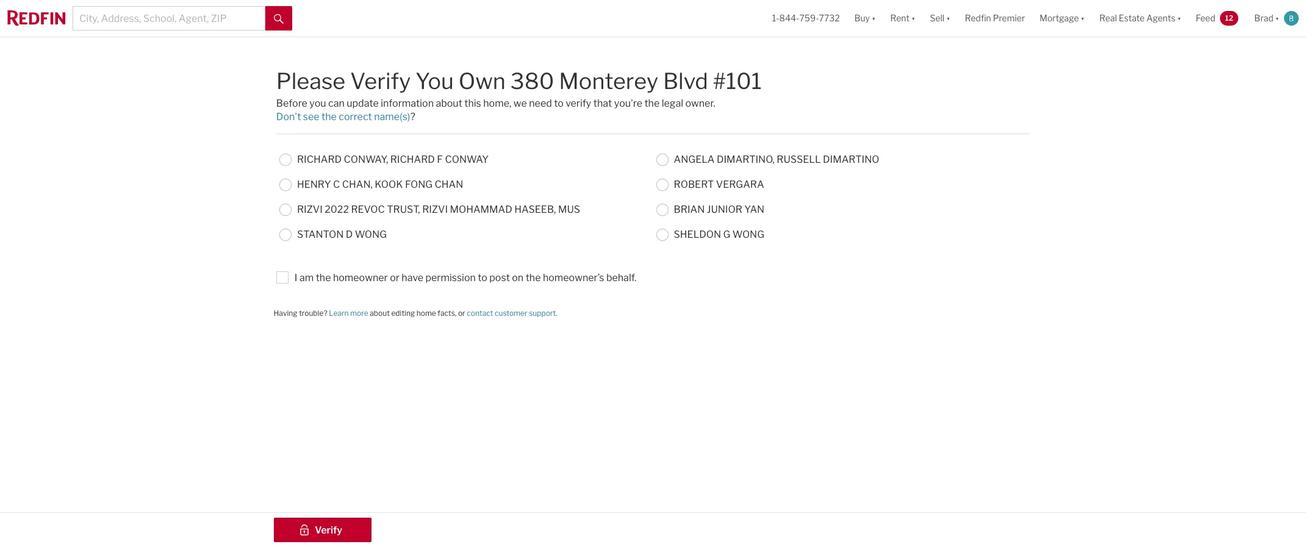 Task type: describe. For each thing, give the bounding box(es) containing it.
correct
[[339, 111, 372, 122]]

trouble?
[[299, 308, 327, 318]]

feed
[[1196, 13, 1215, 23]]

real estate agents ▾ link
[[1099, 0, 1181, 37]]

f
[[437, 154, 443, 165]]

fong
[[405, 179, 433, 190]]

rent ▾ button
[[890, 0, 915, 37]]

#101
[[713, 68, 762, 95]]

trust,
[[387, 204, 420, 215]]

name(s)
[[374, 111, 410, 122]]

mortgage ▾
[[1040, 13, 1085, 23]]

the down can
[[322, 111, 337, 122]]

844-
[[779, 13, 799, 23]]

buy ▾ button
[[847, 0, 883, 37]]

user photo image
[[1284, 11, 1299, 26]]

brian junior yan
[[674, 204, 765, 215]]

verify inside please verify you own 380 monterey blvd #101 before you can update information about this home, we need to verify that you're the legal owner. don't see the correct name(s) ?
[[350, 68, 411, 95]]

contact
[[467, 308, 493, 318]]

robert
[[674, 179, 714, 190]]

sell ▾
[[930, 13, 950, 23]]

having trouble? learn more about editing home facts, or contact customer support .
[[274, 308, 557, 318]]

angela dimartino, russell dimartino
[[674, 154, 879, 165]]

c
[[333, 179, 340, 190]]

.
[[556, 308, 557, 318]]

please verify you own 380 monterey blvd #101 before you can update information about this home, we need to verify that you're the legal owner. don't see the correct name(s) ?
[[276, 68, 762, 122]]

mortgage
[[1040, 13, 1079, 23]]

can
[[328, 97, 345, 109]]

brad ▾
[[1255, 13, 1279, 23]]

▾ for buy ▾
[[872, 13, 876, 23]]

sell
[[930, 13, 945, 23]]

learn more link
[[329, 308, 368, 318]]

this
[[464, 97, 481, 109]]

blvd
[[663, 68, 708, 95]]

henry c chan, kook fong chan
[[297, 179, 463, 190]]

homeowner
[[333, 272, 388, 283]]

angela
[[674, 154, 715, 165]]

need
[[529, 97, 552, 109]]

wong for stanton d wong
[[355, 229, 387, 240]]

dimartino
[[823, 154, 879, 165]]

7732
[[819, 13, 840, 23]]

verify
[[566, 97, 591, 109]]

▾ inside 'dropdown button'
[[1177, 13, 1181, 23]]

chan
[[435, 179, 463, 190]]

verify inside button
[[315, 525, 342, 536]]

please
[[276, 68, 345, 95]]

1-844-759-7732 link
[[772, 13, 840, 23]]

update
[[347, 97, 379, 109]]

before
[[276, 97, 307, 109]]

buy
[[855, 13, 870, 23]]

own
[[459, 68, 506, 95]]

759-
[[799, 13, 819, 23]]

sell ▾ button
[[923, 0, 958, 37]]

real estate agents ▾
[[1099, 13, 1181, 23]]

▾ for rent ▾
[[911, 13, 915, 23]]

the right am
[[316, 272, 331, 283]]

home,
[[483, 97, 511, 109]]

that
[[593, 97, 612, 109]]

2022
[[325, 204, 349, 215]]

real estate agents ▾ button
[[1092, 0, 1189, 37]]

having
[[274, 308, 297, 318]]

rent ▾
[[890, 13, 915, 23]]

1 richard from the left
[[297, 154, 342, 165]]

stanton d wong
[[297, 229, 387, 240]]

▾ for sell ▾
[[946, 13, 950, 23]]

stanton
[[297, 229, 344, 240]]

vergara
[[716, 179, 764, 190]]

1-
[[772, 13, 779, 23]]

don't
[[276, 111, 301, 122]]

mus
[[558, 204, 580, 215]]

junior
[[707, 204, 742, 215]]

sell ▾ button
[[930, 0, 950, 37]]

have
[[402, 272, 423, 283]]

customer
[[495, 308, 528, 318]]

2 rizvi from the left
[[422, 204, 448, 215]]

rent
[[890, 13, 910, 23]]

haseeb,
[[514, 204, 556, 215]]

brian
[[674, 204, 705, 215]]



Task type: locate. For each thing, give the bounding box(es) containing it.
1 vertical spatial to
[[478, 272, 487, 283]]

agents
[[1147, 13, 1176, 23]]

1 horizontal spatial to
[[554, 97, 564, 109]]

0 vertical spatial about
[[436, 97, 462, 109]]

the left legal
[[644, 97, 660, 109]]

1 wong from the left
[[355, 229, 387, 240]]

facts,
[[438, 308, 457, 318]]

1 vertical spatial about
[[370, 308, 390, 318]]

premier
[[993, 13, 1025, 23]]

contact customer support link
[[467, 308, 556, 318]]

richard conway, richard f conway
[[297, 154, 489, 165]]

1 horizontal spatial about
[[436, 97, 462, 109]]

City, Address, School, Agent, ZIP search field
[[73, 6, 265, 31]]

or
[[390, 272, 400, 283], [458, 308, 465, 318]]

conway,
[[344, 154, 388, 165]]

brad
[[1255, 13, 1274, 23]]

home
[[417, 308, 436, 318]]

am
[[299, 272, 314, 283]]

richard up fong
[[390, 154, 435, 165]]

conway
[[445, 154, 489, 165]]

2 ▾ from the left
[[911, 13, 915, 23]]

1-844-759-7732
[[772, 13, 840, 23]]

richard
[[297, 154, 342, 165], [390, 154, 435, 165]]

post
[[489, 272, 510, 283]]

about inside please verify you own 380 monterey blvd #101 before you can update information about this home, we need to verify that you're the legal owner. don't see the correct name(s) ?
[[436, 97, 462, 109]]

about
[[436, 97, 462, 109], [370, 308, 390, 318]]

monterey
[[559, 68, 658, 95]]

2 richard from the left
[[390, 154, 435, 165]]

wong for sheldon g wong
[[733, 229, 764, 240]]

0 horizontal spatial about
[[370, 308, 390, 318]]

i am the homeowner or have permission to post on the homeowner's behalf.
[[295, 272, 637, 283]]

1 horizontal spatial wong
[[733, 229, 764, 240]]

about left this
[[436, 97, 462, 109]]

editing
[[391, 308, 415, 318]]

real
[[1099, 13, 1117, 23]]

5 ▾ from the left
[[1177, 13, 1181, 23]]

chan,
[[342, 179, 373, 190]]

mortgage ▾ button
[[1032, 0, 1092, 37]]

g
[[723, 229, 731, 240]]

▾ right sell at the right top
[[946, 13, 950, 23]]

we
[[514, 97, 527, 109]]

or left have
[[390, 272, 400, 283]]

0 vertical spatial to
[[554, 97, 564, 109]]

▾ for mortgage ▾
[[1081, 13, 1085, 23]]

you're
[[614, 97, 642, 109]]

wong right d
[[355, 229, 387, 240]]

don't see the correct name(s) link
[[276, 111, 410, 122]]

kook
[[375, 179, 403, 190]]

▾ right the brad
[[1275, 13, 1279, 23]]

380
[[510, 68, 554, 95]]

▾ right buy at top
[[872, 13, 876, 23]]

to right need
[[554, 97, 564, 109]]

1 horizontal spatial verify
[[350, 68, 411, 95]]

3 ▾ from the left
[[946, 13, 950, 23]]

▾ right the agents
[[1177, 13, 1181, 23]]

sheldon
[[674, 229, 721, 240]]

yan
[[744, 204, 765, 215]]

redfin premier
[[965, 13, 1025, 23]]

permission
[[425, 272, 476, 283]]

6 ▾ from the left
[[1275, 13, 1279, 23]]

1 vertical spatial or
[[458, 308, 465, 318]]

mohammad
[[450, 204, 512, 215]]

you
[[415, 68, 454, 95]]

4 ▾ from the left
[[1081, 13, 1085, 23]]

1 rizvi from the left
[[297, 204, 323, 215]]

rizvi
[[297, 204, 323, 215], [422, 204, 448, 215]]

1 ▾ from the left
[[872, 13, 876, 23]]

estate
[[1119, 13, 1145, 23]]

0 vertical spatial verify
[[350, 68, 411, 95]]

▾ for brad ▾
[[1275, 13, 1279, 23]]

0 horizontal spatial verify
[[315, 525, 342, 536]]

1 horizontal spatial rizvi
[[422, 204, 448, 215]]

verify
[[350, 68, 411, 95], [315, 525, 342, 536]]

the right on
[[526, 272, 541, 283]]

?
[[410, 111, 415, 122]]

or right facts,
[[458, 308, 465, 318]]

wong right the g
[[733, 229, 764, 240]]

on
[[512, 272, 524, 283]]

russell
[[777, 154, 821, 165]]

support
[[529, 308, 556, 318]]

i
[[295, 272, 297, 283]]

richard up henry
[[297, 154, 342, 165]]

0 horizontal spatial rizvi
[[297, 204, 323, 215]]

buy ▾ button
[[855, 0, 876, 37]]

revoc
[[351, 204, 385, 215]]

1 horizontal spatial richard
[[390, 154, 435, 165]]

submit search image
[[274, 14, 284, 24]]

buy ▾
[[855, 13, 876, 23]]

you
[[309, 97, 326, 109]]

0 horizontal spatial richard
[[297, 154, 342, 165]]

about right more
[[370, 308, 390, 318]]

homeowner's
[[543, 272, 604, 283]]

redfin
[[965, 13, 991, 23]]

henry
[[297, 179, 331, 190]]

1 vertical spatial verify
[[315, 525, 342, 536]]

0 horizontal spatial wong
[[355, 229, 387, 240]]

dimartino,
[[717, 154, 775, 165]]

to inside please verify you own 380 monterey blvd #101 before you can update information about this home, we need to verify that you're the legal owner. don't see the correct name(s) ?
[[554, 97, 564, 109]]

d
[[346, 229, 353, 240]]

rizvi down henry
[[297, 204, 323, 215]]

to left 'post'
[[478, 272, 487, 283]]

sheldon g wong
[[674, 229, 764, 240]]

0 horizontal spatial to
[[478, 272, 487, 283]]

▾ right rent
[[911, 13, 915, 23]]

learn
[[329, 308, 349, 318]]

0 vertical spatial or
[[390, 272, 400, 283]]

1 horizontal spatial or
[[458, 308, 465, 318]]

0 horizontal spatial or
[[390, 272, 400, 283]]

▾
[[872, 13, 876, 23], [911, 13, 915, 23], [946, 13, 950, 23], [1081, 13, 1085, 23], [1177, 13, 1181, 23], [1275, 13, 1279, 23]]

rizvi down chan
[[422, 204, 448, 215]]

owner.
[[685, 97, 715, 109]]

2 wong from the left
[[733, 229, 764, 240]]

information
[[381, 97, 434, 109]]

▾ right 'mortgage'
[[1081, 13, 1085, 23]]

verify button
[[274, 518, 371, 542]]

rizvi 2022 revoc trust, rizvi mohammad haseeb, mus
[[297, 204, 580, 215]]

robert vergara
[[674, 179, 764, 190]]



Task type: vqa. For each thing, say whether or not it's contained in the screenshot.
the rightmost "RIZVI"
yes



